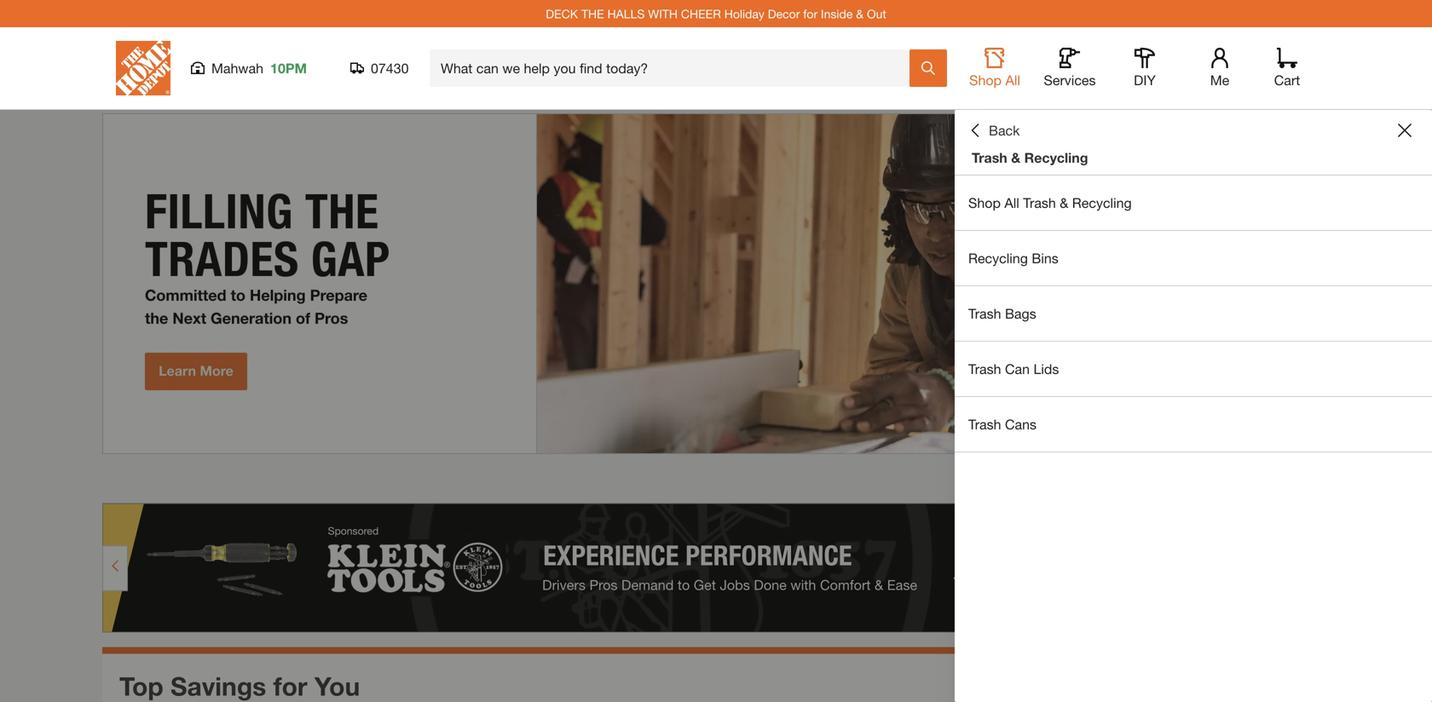 Task type: vqa. For each thing, say whether or not it's contained in the screenshot.
bottommost Recycling
yes



Task type: locate. For each thing, give the bounding box(es) containing it.
0 vertical spatial recycling
[[1025, 150, 1089, 166]]

0 vertical spatial all
[[1006, 72, 1021, 88]]

services
[[1044, 72, 1096, 88]]

for left you
[[273, 671, 307, 702]]

recycling left 'bins'
[[969, 250, 1028, 266]]

1 vertical spatial for
[[273, 671, 307, 702]]

1 vertical spatial all
[[1005, 195, 1020, 211]]

inside
[[821, 7, 853, 21]]

all
[[1006, 72, 1021, 88], [1005, 195, 1020, 211]]

0 vertical spatial shop
[[970, 72, 1002, 88]]

savings
[[171, 671, 266, 702]]

shop up back button
[[970, 72, 1002, 88]]

deck the halls with cheer holiday decor for inside & out link
[[546, 7, 887, 21]]

& down back
[[1011, 150, 1021, 166]]

shop
[[970, 72, 1002, 88], [969, 195, 1001, 211]]

07430 button
[[350, 60, 409, 77]]

bins
[[1032, 250, 1059, 266]]

trash cans
[[969, 417, 1037, 433]]

recycling
[[1025, 150, 1089, 166], [1073, 195, 1132, 211], [969, 250, 1028, 266]]

decor
[[768, 7, 800, 21]]

0 horizontal spatial &
[[856, 7, 864, 21]]

trash down back button
[[972, 150, 1008, 166]]

diy button
[[1118, 48, 1172, 89]]

cart
[[1275, 72, 1301, 88]]

top savings for you
[[119, 671, 360, 702]]

the
[[582, 7, 604, 21]]

me
[[1211, 72, 1230, 88]]

for left inside
[[803, 7, 818, 21]]

mahwah 10pm
[[211, 60, 307, 76]]

0 horizontal spatial for
[[273, 671, 307, 702]]

back
[[989, 122, 1020, 139]]

trash for trash & recycling
[[972, 150, 1008, 166]]

trash cans link
[[955, 397, 1433, 452]]

image for filling the trades gap committed to helping prepare  the next generation of pros image
[[102, 113, 1330, 454]]

trash
[[972, 150, 1008, 166], [1023, 195, 1056, 211], [969, 306, 1002, 322], [969, 361, 1002, 377], [969, 417, 1002, 433]]

menu
[[955, 176, 1433, 453]]

all for shop all
[[1006, 72, 1021, 88]]

1 vertical spatial &
[[1011, 150, 1021, 166]]

shop all button
[[968, 48, 1022, 89]]

cheer
[[681, 7, 721, 21]]

all inside 'menu'
[[1005, 195, 1020, 211]]

recycling up shop all trash & recycling
[[1025, 150, 1089, 166]]

drawer close image
[[1398, 124, 1412, 137]]

back button
[[969, 122, 1020, 139]]

& inside 'menu'
[[1060, 195, 1069, 211]]

holiday
[[725, 7, 765, 21]]

trash can lids
[[969, 361, 1059, 377]]

shop inside shop all trash & recycling link
[[969, 195, 1001, 211]]

trash left bags
[[969, 306, 1002, 322]]

trash for trash can lids
[[969, 361, 1002, 377]]

recycling bins
[[969, 250, 1059, 266]]

2 horizontal spatial &
[[1060, 195, 1069, 211]]

2 vertical spatial &
[[1060, 195, 1069, 211]]

1 vertical spatial shop
[[969, 195, 1001, 211]]

all for shop all trash & recycling
[[1005, 195, 1020, 211]]

&
[[856, 7, 864, 21], [1011, 150, 1021, 166], [1060, 195, 1069, 211]]

all up back
[[1006, 72, 1021, 88]]

& left out
[[856, 7, 864, 21]]

trash left the cans
[[969, 417, 1002, 433]]

trash left can
[[969, 361, 1002, 377]]

shop inside shop all button
[[970, 72, 1002, 88]]

for
[[803, 7, 818, 21], [273, 671, 307, 702]]

trash for trash cans
[[969, 417, 1002, 433]]

all inside button
[[1006, 72, 1021, 88]]

cart link
[[1269, 48, 1306, 89]]

bags
[[1005, 306, 1037, 322]]

0 vertical spatial &
[[856, 7, 864, 21]]

halls
[[608, 7, 645, 21]]

& down trash & recycling
[[1060, 195, 1069, 211]]

all down trash & recycling
[[1005, 195, 1020, 211]]

top
[[119, 671, 163, 702]]

out
[[867, 7, 887, 21]]

1 horizontal spatial for
[[803, 7, 818, 21]]

shop for shop all trash & recycling
[[969, 195, 1001, 211]]

shop up recycling bins
[[969, 195, 1001, 211]]

10pm
[[270, 60, 307, 76]]

shop for shop all
[[970, 72, 1002, 88]]

shop all trash & recycling
[[969, 195, 1132, 211]]

2 vertical spatial recycling
[[969, 250, 1028, 266]]

recycling down trash & recycling
[[1073, 195, 1132, 211]]



Task type: describe. For each thing, give the bounding box(es) containing it.
deck
[[546, 7, 578, 21]]

the home depot logo image
[[116, 41, 171, 96]]

1 horizontal spatial &
[[1011, 150, 1021, 166]]

services button
[[1043, 48, 1097, 89]]

trash & recycling
[[972, 150, 1089, 166]]

07430
[[371, 60, 409, 76]]

trash can lids link
[[955, 342, 1433, 397]]

me button
[[1193, 48, 1247, 89]]

trash bags
[[969, 306, 1037, 322]]

cans
[[1005, 417, 1037, 433]]

you
[[315, 671, 360, 702]]

lids
[[1034, 361, 1059, 377]]

recycling bins link
[[955, 231, 1433, 286]]

can
[[1005, 361, 1030, 377]]

0 vertical spatial for
[[803, 7, 818, 21]]

trash down trash & recycling
[[1023, 195, 1056, 211]]

feedback link image
[[1409, 288, 1433, 380]]

trash bags link
[[955, 287, 1433, 341]]

menu containing shop all trash & recycling
[[955, 176, 1433, 453]]

with
[[648, 7, 678, 21]]

1 vertical spatial recycling
[[1073, 195, 1132, 211]]

deck the halls with cheer holiday decor for inside & out
[[546, 7, 887, 21]]

shop all
[[970, 72, 1021, 88]]

shop all trash & recycling link
[[955, 176, 1433, 230]]

mahwah
[[211, 60, 264, 76]]

diy
[[1134, 72, 1156, 88]]

What can we help you find today? search field
[[441, 50, 909, 86]]

trash for trash bags
[[969, 306, 1002, 322]]



